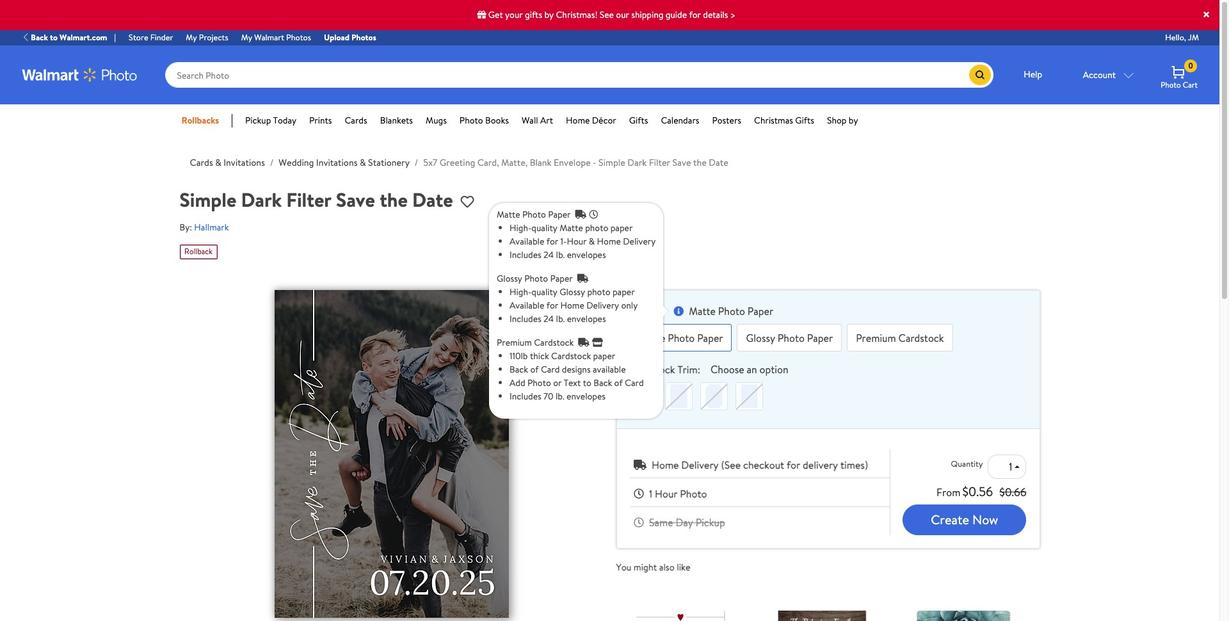 Task type: locate. For each thing, give the bounding box(es) containing it.
prints
[[309, 114, 332, 127]]

matte down the "paper :"
[[639, 331, 666, 345]]

date left favorite this design image
[[412, 186, 453, 213]]

1 vertical spatial glossy
[[560, 286, 585, 298]]

2 horizontal spatial delivery
[[682, 458, 719, 472]]

clock image
[[589, 210, 598, 219], [634, 488, 644, 499], [634, 517, 644, 528]]

choose
[[711, 363, 745, 377]]

0 vertical spatial includes
[[510, 249, 542, 261]]

1 vertical spatial hour
[[655, 487, 678, 501]]

cardstock up square image
[[630, 363, 675, 377]]

cards down rollbacks
[[190, 156, 213, 169]]

photo down blank
[[523, 208, 546, 221]]

1 vertical spatial 0
[[969, 483, 977, 500]]

cards right prints
[[345, 114, 367, 127]]

back down available
[[594, 377, 613, 389]]

0
[[1189, 60, 1194, 71], [969, 483, 977, 500]]

1 horizontal spatial delivery
[[623, 235, 656, 248]]

1 horizontal spatial 1
[[1010, 460, 1013, 474]]

date down posters link
[[709, 156, 729, 169]]

envelopes inside the high-quality glossy photo paper available for home delivery only includes 24 lb. envelopes
[[567, 313, 606, 325]]

1 vertical spatial matte
[[639, 331, 666, 345]]

photo left books
[[460, 114, 483, 127]]

premium cardstock
[[497, 336, 574, 349]]

2 horizontal spatial &
[[589, 235, 595, 248]]

0 vertical spatial cardstock
[[899, 331, 945, 345]]

3 includes from the top
[[510, 390, 542, 403]]

simple
[[599, 156, 626, 169], [180, 186, 237, 213]]

0 vertical spatial delivery
[[623, 235, 656, 248]]

0 horizontal spatial save
[[336, 186, 375, 213]]

gifts link
[[629, 114, 648, 127]]

high- down the glossy photo paper
[[510, 286, 532, 298]]

1 horizontal spatial dark
[[628, 156, 647, 169]]

2 24 from the top
[[544, 313, 554, 325]]

0 vertical spatial cards
[[345, 114, 367, 127]]

store image
[[592, 338, 603, 347]]

: left choose
[[698, 363, 701, 377]]

checkout
[[744, 458, 785, 472]]

0 horizontal spatial date
[[412, 186, 453, 213]]

to right text
[[583, 377, 592, 389]]

1 horizontal spatial glossy
[[560, 286, 585, 298]]

the down stationery
[[380, 186, 408, 213]]

truck image
[[576, 210, 587, 219], [578, 274, 589, 283], [579, 338, 590, 347], [634, 460, 647, 470]]

1 vertical spatial clock image
[[634, 488, 644, 499]]

1 vertical spatial includes
[[510, 313, 542, 325]]

0 horizontal spatial delivery
[[587, 299, 619, 312]]

clock image left 1 hour photo
[[634, 488, 644, 499]]

0 vertical spatial filter
[[649, 156, 671, 169]]

available down matte photo paper at left top
[[510, 235, 545, 248]]

2 vertical spatial envelopes
[[567, 390, 606, 403]]

0 horizontal spatial 1
[[649, 487, 653, 501]]

more information about these options image
[[674, 306, 684, 317]]

1 horizontal spatial cards
[[345, 114, 367, 127]]

1 horizontal spatial :
[[698, 363, 701, 377]]

24 inside the high-quality glossy photo paper available for home delivery only includes 24 lb. envelopes
[[544, 313, 554, 325]]

quality
[[532, 222, 558, 234], [532, 286, 558, 298]]

photos right upload
[[352, 31, 377, 43]]

matte up 1-
[[560, 222, 583, 234]]

1 vertical spatial to
[[583, 377, 592, 389]]

2 photos from the left
[[352, 31, 377, 43]]

1 my from the left
[[186, 31, 197, 43]]

guide
[[666, 8, 687, 21]]

.
[[977, 483, 979, 500]]

paper inside the high-quality glossy photo paper available for home delivery only includes 24 lb. envelopes
[[613, 286, 635, 298]]

elegant image
[[702, 384, 727, 409]]

cardstock right premium
[[899, 331, 945, 345]]

photo up 70
[[528, 377, 551, 389]]

matte right favorite this design image
[[497, 208, 521, 221]]

1 horizontal spatial pickup
[[696, 515, 726, 529]]

save down wedding invitations & stationery
[[336, 186, 375, 213]]

square image
[[631, 384, 656, 409]]

1 for 1
[[1010, 460, 1013, 474]]

upload photos link
[[318, 31, 383, 44]]

1 envelopes from the top
[[567, 249, 606, 261]]

1 includes from the top
[[510, 249, 542, 261]]

1 horizontal spatial my
[[241, 31, 252, 43]]

includes up premium cardstock
[[510, 313, 542, 325]]

shop
[[828, 114, 847, 127]]

back left walmart.com
[[31, 31, 48, 43]]

1 horizontal spatial of
[[615, 377, 623, 389]]

available down the glossy photo paper
[[510, 299, 545, 312]]

: left more information about these options "icon"
[[656, 304, 659, 318]]

:
[[656, 304, 659, 318], [698, 363, 701, 377]]

cardstock up thick
[[534, 336, 574, 349]]

high- for matte
[[510, 222, 532, 234]]

available
[[593, 363, 626, 376]]

dark down cards & invitations link
[[241, 186, 282, 213]]

1 horizontal spatial gifts
[[796, 114, 815, 127]]

& left stationery
[[360, 156, 366, 169]]

simple right -
[[599, 156, 626, 169]]

cardstock
[[534, 336, 574, 349], [552, 350, 591, 363]]

rollbacks
[[182, 114, 219, 127]]

1 vertical spatial save
[[336, 186, 375, 213]]

photo inside the matte photo paper button
[[668, 331, 695, 345]]

2 vertical spatial back
[[594, 377, 613, 389]]

24 up the glossy photo paper
[[544, 249, 554, 261]]

1 vertical spatial matte
[[560, 222, 583, 234]]

1 available from the top
[[510, 235, 545, 248]]

get
[[489, 8, 503, 21]]

home décor
[[566, 114, 617, 127]]

delivery inside the high-quality glossy photo paper available for home delivery only includes 24 lb. envelopes
[[587, 299, 619, 312]]

of down available
[[615, 377, 623, 389]]

my walmart photos link
[[235, 31, 318, 44]]

available inside the high-quality matte photo paper available for 1-hour & home delivery includes 24 lb. envelopes
[[510, 235, 545, 248]]

24
[[544, 249, 554, 261], [544, 313, 554, 325]]

0 vertical spatial of
[[531, 363, 539, 376]]

-
[[593, 156, 597, 169]]

cardstock up designs at the left
[[552, 350, 591, 363]]

1 gifts from the left
[[629, 114, 648, 127]]

shipping
[[632, 8, 664, 21]]

paper for glossy
[[550, 272, 573, 285]]

0 vertical spatial card
[[541, 363, 560, 376]]

2 vertical spatial delivery
[[682, 458, 719, 472]]

matte photo paper
[[497, 208, 571, 221]]

cards
[[345, 114, 367, 127], [190, 156, 213, 169]]

3 envelopes from the top
[[567, 390, 606, 403]]

0 vertical spatial pickup
[[245, 114, 271, 127]]

store
[[129, 31, 148, 43]]

posters
[[713, 114, 742, 127]]

by right gifts
[[545, 8, 554, 21]]

includes
[[510, 249, 542, 261], [510, 313, 542, 325], [510, 390, 542, 403]]

24 up premium cardstock
[[544, 313, 554, 325]]

available inside the high-quality glossy photo paper available for home delivery only includes 24 lb. envelopes
[[510, 299, 545, 312]]

0 vertical spatial clock image
[[589, 210, 598, 219]]

matte inside the high-quality matte photo paper available for 1-hour & home delivery includes 24 lb. envelopes
[[560, 222, 583, 234]]

filter down calendars link
[[649, 156, 671, 169]]

quality inside the high-quality matte photo paper available for 1-hour & home delivery includes 24 lb. envelopes
[[532, 222, 558, 234]]

paper up the high-quality glossy photo paper available for home delivery only includes 24 lb. envelopes
[[550, 272, 573, 285]]

paper up 1-
[[548, 208, 571, 221]]

2 quality from the top
[[532, 286, 558, 298]]

premium cardstock button
[[847, 324, 954, 352]]

2 vertical spatial includes
[[510, 390, 542, 403]]

lb. up premium cardstock
[[556, 313, 565, 325]]

110lb thick cardstock paper back of card designs available add photo or text to back of card includes 70 lb. envelopes
[[510, 350, 644, 403]]

0 vertical spatial 1
[[1010, 460, 1013, 474]]

to
[[50, 31, 58, 43], [583, 377, 592, 389]]

address label image
[[633, 580, 729, 621], [774, 580, 870, 621]]

1 high- from the top
[[510, 222, 532, 234]]

for left 1-
[[547, 235, 559, 248]]

1 horizontal spatial to
[[583, 377, 592, 389]]

1 horizontal spatial by
[[849, 114, 859, 127]]

to right the back arrow image
[[50, 31, 58, 43]]

of
[[531, 363, 539, 376], [615, 377, 623, 389]]

0 horizontal spatial invitations
[[224, 156, 265, 169]]

envelopes up the store icon
[[567, 313, 606, 325]]

0 vertical spatial by
[[545, 8, 554, 21]]

by inside shop by link
[[849, 114, 859, 127]]

pickup right day at the bottom of page
[[696, 515, 726, 529]]

0 up cart
[[1189, 60, 1194, 71]]

photo books link
[[460, 114, 509, 127]]

5x7 greeting card, matte, blank envelope  - simple dark filter save the date
[[424, 156, 729, 169]]

cardstock inside button
[[899, 331, 945, 345]]

of down thick
[[531, 363, 539, 376]]

1 invitations from the left
[[224, 156, 265, 169]]

0 horizontal spatial 0
[[969, 483, 977, 500]]

pickup left today at top
[[245, 114, 271, 127]]

dark down gifts link
[[628, 156, 647, 169]]

simple up hallmark
[[180, 186, 237, 213]]

delivery
[[803, 458, 839, 472]]

1 vertical spatial date
[[412, 186, 453, 213]]

1 vertical spatial envelopes
[[567, 313, 606, 325]]

gifts right décor
[[629, 114, 648, 127]]

1 vertical spatial lb.
[[556, 313, 565, 325]]

0 vertical spatial the
[[694, 156, 707, 169]]

photo cart
[[1161, 79, 1198, 90]]

favorite this design image
[[461, 195, 474, 209]]

back down 110lb
[[510, 363, 528, 376]]

clock image up the high-quality matte photo paper available for 1-hour & home delivery includes 24 lb. envelopes
[[589, 210, 598, 219]]

0 vertical spatial matte
[[497, 208, 521, 221]]

0 vertical spatial save
[[673, 156, 692, 169]]

clock image left same
[[634, 517, 644, 528]]

tooltip
[[489, 203, 669, 419]]

paper for matte
[[548, 208, 571, 221]]

invitations right wedding
[[316, 156, 358, 169]]

0 left 56
[[969, 483, 977, 500]]

gifts right the christmas
[[796, 114, 815, 127]]

home inside the high-quality glossy photo paper available for home delivery only includes 24 lb. envelopes
[[561, 299, 585, 312]]

my left walmart
[[241, 31, 252, 43]]

home down the glossy photo paper
[[561, 299, 585, 312]]

card down available
[[625, 377, 644, 389]]

0 horizontal spatial cardstock
[[630, 363, 675, 377]]

matte photo paper up glossy
[[689, 304, 774, 318]]

2 available from the top
[[510, 299, 545, 312]]

2 high- from the top
[[510, 286, 532, 298]]

card
[[541, 363, 560, 376], [625, 377, 644, 389]]

glossy photo paper button
[[738, 324, 842, 352]]

1 vertical spatial dark
[[241, 186, 282, 213]]

same day pickup
[[649, 515, 726, 529]]

& down rollbacks link
[[215, 156, 221, 169]]

0 vertical spatial lb.
[[556, 249, 565, 261]]

create now
[[931, 511, 999, 528]]

home
[[566, 114, 590, 127], [597, 235, 621, 248], [561, 299, 585, 312], [652, 458, 679, 472]]

delivery
[[623, 235, 656, 248], [587, 299, 619, 312], [682, 458, 719, 472]]

1 horizontal spatial cardstock
[[899, 331, 945, 345]]

0 vertical spatial paper
[[548, 208, 571, 221]]

1 horizontal spatial 0
[[1189, 60, 1194, 71]]

0 horizontal spatial cards
[[190, 156, 213, 169]]

1 horizontal spatial simple
[[599, 156, 626, 169]]

quality down the glossy photo paper
[[532, 286, 558, 298]]

by right shop
[[849, 114, 859, 127]]

wedding invitations & stationery
[[279, 156, 410, 169]]

1 vertical spatial high-
[[510, 286, 532, 298]]

1 address label image from the left
[[633, 580, 729, 621]]

lb. right 70
[[556, 390, 565, 403]]

matte photo paper down more information about these options "icon"
[[639, 331, 723, 345]]

high- down matte photo paper at left top
[[510, 222, 532, 234]]

matte,
[[502, 156, 528, 169]]

$ 0 . 56 $0.66
[[963, 483, 1027, 500]]

$
[[963, 483, 969, 500]]

1 24 from the top
[[544, 249, 554, 261]]

1 vertical spatial 1
[[649, 487, 653, 501]]

quality down matte photo paper at left top
[[532, 222, 558, 234]]

0 vertical spatial quality
[[532, 222, 558, 234]]

1 button
[[989, 455, 1027, 479]]

2 horizontal spatial back
[[594, 377, 613, 389]]

back
[[31, 31, 48, 43], [510, 363, 528, 376], [594, 377, 613, 389]]

hour up same
[[655, 487, 678, 501]]

high- inside the high-quality glossy photo paper available for home delivery only includes 24 lb. envelopes
[[510, 286, 532, 298]]

photos right walmart
[[286, 31, 311, 43]]

1 vertical spatial paper
[[550, 272, 573, 285]]

home right 1-
[[597, 235, 621, 248]]

glossy
[[497, 272, 523, 285], [560, 286, 585, 298]]

for down the glossy photo paper
[[547, 299, 559, 312]]

0 vertical spatial simple
[[599, 156, 626, 169]]

your
[[505, 8, 523, 21]]

0 horizontal spatial gifts
[[629, 114, 648, 127]]

1 up $0.66
[[1010, 460, 1013, 474]]

2 envelopes from the top
[[567, 313, 606, 325]]

available
[[510, 235, 545, 248], [510, 299, 545, 312]]

1 inside 1 button
[[1010, 460, 1013, 474]]

envelopes up the high-quality glossy photo paper available for home delivery only includes 24 lb. envelopes
[[567, 249, 606, 261]]

2 my from the left
[[241, 31, 252, 43]]

includes up the glossy photo paper
[[510, 249, 542, 261]]

lb. inside the high-quality glossy photo paper available for home delivery only includes 24 lb. envelopes
[[556, 313, 565, 325]]

0 horizontal spatial of
[[531, 363, 539, 376]]

my
[[186, 31, 197, 43], [241, 31, 252, 43]]

the
[[694, 156, 707, 169], [380, 186, 408, 213]]

1 horizontal spatial hour
[[655, 487, 678, 501]]

& right 1-
[[589, 235, 595, 248]]

filter down wedding
[[286, 186, 332, 213]]

for inside the high-quality matte photo paper available for 1-hour & home delivery includes 24 lb. envelopes
[[547, 235, 559, 248]]

paper
[[611, 222, 633, 234], [613, 286, 635, 298], [630, 304, 656, 318], [748, 304, 774, 318], [698, 331, 723, 345], [808, 331, 833, 345], [593, 350, 616, 363]]

high- for glossy
[[510, 286, 532, 298]]

includes down add
[[510, 390, 542, 403]]

delivery inside the high-quality matte photo paper available for 1-hour & home delivery includes 24 lb. envelopes
[[623, 235, 656, 248]]

1 vertical spatial cards
[[190, 156, 213, 169]]

1 vertical spatial delivery
[[587, 299, 619, 312]]

or
[[554, 377, 562, 389]]

the down calendars link
[[694, 156, 707, 169]]

envelopes inside 110lb thick cardstock paper back of card designs available add photo or text to back of card includes 70 lb. envelopes
[[567, 390, 606, 403]]

0 vertical spatial date
[[709, 156, 729, 169]]

matte photo paper
[[689, 304, 774, 318], [639, 331, 723, 345]]

1 horizontal spatial matte
[[560, 222, 583, 234]]

>
[[731, 8, 736, 21]]

paper inside 110lb thick cardstock paper back of card designs available add photo or text to back of card includes 70 lb. envelopes
[[593, 350, 616, 363]]

lb. down 1-
[[556, 249, 565, 261]]

high-quality matte photo paper available for 1-hour & home delivery includes 24 lb. envelopes
[[510, 222, 656, 261]]

tooltip containing matte photo paper
[[489, 203, 669, 419]]

save down calendars link
[[673, 156, 692, 169]]

envelopes down text
[[567, 390, 606, 403]]

1 vertical spatial by
[[849, 114, 859, 127]]

0 horizontal spatial matte
[[639, 331, 666, 345]]

high- inside the high-quality matte photo paper available for 1-hour & home delivery includes 24 lb. envelopes
[[510, 222, 532, 234]]

quality inside the high-quality glossy photo paper available for home delivery only includes 24 lb. envelopes
[[532, 286, 558, 298]]

hour down matte photo paper at left top
[[567, 235, 587, 248]]

finder
[[150, 31, 173, 43]]

0 horizontal spatial the
[[380, 186, 408, 213]]

1 vertical spatial card
[[625, 377, 644, 389]]

1 horizontal spatial photos
[[352, 31, 377, 43]]

1 quality from the top
[[532, 222, 558, 234]]

1 hour photo
[[649, 487, 707, 501]]

0 vertical spatial hour
[[567, 235, 587, 248]]

0 vertical spatial high-
[[510, 222, 532, 234]]

1 up same
[[649, 487, 653, 501]]

lb. inside 110lb thick cardstock paper back of card designs available add photo or text to back of card includes 70 lb. envelopes
[[556, 390, 565, 403]]

matte
[[497, 208, 521, 221], [560, 222, 583, 234]]

2 includes from the top
[[510, 313, 542, 325]]

invitations down pickup today link
[[224, 156, 265, 169]]

wedding
[[279, 156, 314, 169]]

1 for 1 hour photo
[[649, 487, 653, 501]]

matte right more information about these options "icon"
[[689, 304, 716, 318]]

my left projects
[[186, 31, 197, 43]]

card up or
[[541, 363, 560, 376]]

our
[[616, 8, 630, 21]]

1 horizontal spatial date
[[709, 156, 729, 169]]

blankets link
[[380, 114, 413, 127]]

0 horizontal spatial hour
[[567, 235, 587, 248]]

choose an option
[[711, 363, 789, 377]]

0 horizontal spatial :
[[656, 304, 659, 318]]

0 horizontal spatial photos
[[286, 31, 311, 43]]

photo inside the high-quality glossy photo paper available for home delivery only includes 24 lb. envelopes
[[588, 286, 611, 298]]

0 vertical spatial dark
[[628, 156, 647, 169]]

see
[[600, 8, 614, 21]]

store finder link
[[122, 31, 180, 44]]

posters link
[[713, 114, 742, 127]]

2 gifts from the left
[[796, 114, 815, 127]]



Task type: vqa. For each thing, say whether or not it's contained in the screenshot.
the top :
yes



Task type: describe. For each thing, give the bounding box(es) containing it.
quantity
[[951, 458, 984, 469]]

like
[[677, 561, 691, 574]]

clock image for 1
[[634, 488, 644, 499]]

available for available for home delivery only
[[510, 299, 545, 312]]

trim
[[678, 363, 698, 377]]

1 horizontal spatial &
[[360, 156, 366, 169]]

cards & invitations link
[[190, 156, 265, 169]]

hour inside the high-quality matte photo paper available for 1-hour & home delivery includes 24 lb. envelopes
[[567, 235, 587, 248]]

56
[[979, 483, 994, 500]]

0 horizontal spatial pickup
[[245, 114, 271, 127]]

1 vertical spatial pickup
[[696, 515, 726, 529]]

same
[[649, 515, 674, 529]]

today
[[273, 114, 297, 127]]

my projects link
[[180, 31, 235, 44]]

cart
[[1183, 79, 1198, 90]]

create
[[931, 511, 970, 528]]

home inside the high-quality matte photo paper available for 1-hour & home delivery includes 24 lb. envelopes
[[597, 235, 621, 248]]

1 vertical spatial :
[[698, 363, 701, 377]]

24 inside the high-quality matte photo paper available for 1-hour & home delivery includes 24 lb. envelopes
[[544, 249, 554, 261]]

2 address label image from the left
[[774, 580, 870, 621]]

by:
[[180, 221, 192, 234]]

photo left cart
[[1161, 79, 1182, 90]]

upload photos
[[324, 31, 377, 43]]

quality for glossy
[[532, 286, 558, 298]]

mugs link
[[426, 114, 447, 127]]

pickup today
[[245, 114, 297, 127]]

details
[[703, 8, 729, 21]]

photo inside 110lb thick cardstock paper back of card designs available add photo or text to back of card includes 70 lb. envelopes
[[528, 377, 551, 389]]

for left delivery
[[787, 458, 801, 472]]

round image
[[667, 384, 692, 409]]

includes inside the high-quality glossy photo paper available for home delivery only includes 24 lb. envelopes
[[510, 313, 542, 325]]

simple dark filter save the date
[[180, 186, 453, 213]]

pickup today link
[[245, 114, 297, 127]]

cards link
[[345, 114, 367, 127]]

shop by link
[[828, 114, 859, 127]]

cards for cards "link"
[[345, 114, 367, 127]]

1 vertical spatial simple
[[180, 186, 237, 213]]

envelopes inside the high-quality matte photo paper available for 1-hour & home delivery includes 24 lb. envelopes
[[567, 249, 606, 261]]

available for available for 1-hour & home delivery
[[510, 235, 545, 248]]

blankets
[[380, 114, 413, 127]]

1 photos from the left
[[286, 31, 311, 43]]

back to walmart.com |
[[31, 31, 116, 43]]

× link
[[1203, 3, 1212, 25]]

0 horizontal spatial card
[[541, 363, 560, 376]]

hello,
[[1166, 31, 1187, 43]]

quality for matte
[[532, 222, 558, 234]]

text
[[564, 377, 581, 389]]

card,
[[478, 156, 499, 169]]

thick
[[530, 350, 549, 363]]

0 horizontal spatial by
[[545, 8, 554, 21]]

1 horizontal spatial card
[[625, 377, 644, 389]]

0 vertical spatial glossy
[[497, 272, 523, 285]]

0 horizontal spatial matte
[[497, 208, 521, 221]]

hallmark
[[194, 221, 229, 234]]

gifts
[[525, 8, 543, 21]]

premium
[[856, 331, 897, 345]]

1 horizontal spatial filter
[[649, 156, 671, 169]]

for right guide
[[689, 8, 701, 21]]

for inside the high-quality glossy photo paper available for home delivery only includes 24 lb. envelopes
[[547, 299, 559, 312]]

0 vertical spatial :
[[656, 304, 659, 318]]

0 horizontal spatial &
[[215, 156, 221, 169]]

1 horizontal spatial save
[[673, 156, 692, 169]]

2 invitations from the left
[[316, 156, 358, 169]]

1-
[[561, 235, 567, 248]]

glossy inside the high-quality glossy photo paper available for home delivery only includes 24 lb. envelopes
[[560, 286, 585, 298]]

walmart
[[254, 31, 284, 43]]

glossy
[[747, 331, 776, 345]]

1 vertical spatial the
[[380, 186, 408, 213]]

5x7 greeting card, matte, blank envelope  - simple dark filter save the date with simple dark filter save the date design 1 image
[[274, 290, 509, 618]]

rollbacks link
[[182, 114, 233, 127]]

add
[[510, 377, 526, 389]]

matte photo paper button
[[630, 324, 732, 352]]

scalloped image
[[737, 384, 762, 409]]

1 vertical spatial of
[[615, 377, 623, 389]]

hallmark link
[[194, 221, 229, 234]]

Search Photo text field
[[165, 62, 970, 88]]

110lb
[[510, 350, 528, 363]]

prints link
[[309, 114, 332, 127]]

includes inside the high-quality matte photo paper available for 1-hour & home delivery includes 24 lb. envelopes
[[510, 249, 542, 261]]

to inside 110lb thick cardstock paper back of card designs available add photo or text to back of card includes 70 lb. envelopes
[[583, 377, 592, 389]]

magnifying glass image
[[975, 69, 987, 81]]

paper inside the high-quality matte photo paper available for 1-hour & home delivery includes 24 lb. envelopes
[[611, 222, 633, 234]]

home left décor
[[566, 114, 590, 127]]

account
[[1084, 69, 1116, 81]]

lb. inside the high-quality matte photo paper available for 1-hour & home delivery includes 24 lb. envelopes
[[556, 249, 565, 261]]

help
[[1024, 68, 1043, 81]]

my for my projects
[[186, 31, 197, 43]]

1 horizontal spatial the
[[694, 156, 707, 169]]

an
[[747, 363, 758, 377]]

1 vertical spatial cardstock
[[630, 363, 675, 377]]

option
[[760, 363, 789, 377]]

home delivery (see checkout for delivery times)
[[652, 458, 869, 472]]

0 vertical spatial cardstock
[[534, 336, 574, 349]]

matte inside button
[[639, 331, 666, 345]]

get your gifts by christmas! see our shipping guide for details >
[[486, 8, 736, 21]]

photo up same day pickup
[[680, 487, 707, 501]]

address label sheet image
[[916, 580, 1012, 621]]

photo books
[[460, 114, 509, 127]]

paper :
[[630, 304, 659, 318]]

rollback
[[184, 246, 213, 257]]

clock image for same
[[634, 517, 644, 528]]

home up 1 hour photo
[[652, 458, 679, 472]]

help link
[[1011, 62, 1056, 88]]

wall art link
[[522, 114, 553, 127]]

designs
[[562, 363, 591, 376]]

times)
[[841, 458, 869, 472]]

photo inside glossy photo paper button
[[778, 331, 805, 345]]

photo inside the high-quality matte photo paper available for 1-hour & home delivery includes 24 lb. envelopes
[[586, 222, 609, 234]]

0 vertical spatial back
[[31, 31, 48, 43]]

|
[[114, 31, 116, 43]]

high-quality glossy photo paper available for home delivery only includes 24 lb. envelopes
[[510, 286, 638, 325]]

art
[[541, 114, 553, 127]]

glossy photo paper
[[747, 331, 833, 345]]

christmas gifts link
[[755, 114, 815, 127]]

create now link
[[903, 504, 1027, 535]]

might
[[634, 561, 657, 574]]

photo up the high-quality glossy photo paper available for home delivery only includes 24 lb. envelopes
[[525, 272, 548, 285]]

my for my walmart photos
[[241, 31, 252, 43]]

back arrow image
[[22, 33, 31, 42]]

calendars link
[[661, 114, 700, 127]]

stationery
[[368, 156, 410, 169]]

0 horizontal spatial filter
[[286, 186, 332, 213]]

×
[[1203, 3, 1212, 25]]

hello, jm
[[1166, 31, 1200, 43]]

envelope
[[554, 156, 591, 169]]

0 vertical spatial matte
[[689, 304, 716, 318]]

calendars
[[661, 114, 700, 127]]

by: hallmark
[[180, 221, 229, 234]]

christmas!
[[556, 8, 598, 21]]

premium
[[497, 336, 532, 349]]

mugs
[[426, 114, 447, 127]]

gift image
[[477, 10, 486, 19]]

wall
[[522, 114, 538, 127]]

jm
[[1189, 31, 1200, 43]]

includes inside 110lb thick cardstock paper back of card designs available add photo or text to back of card includes 70 lb. envelopes
[[510, 390, 542, 403]]

& inside the high-quality matte photo paper available for 1-hour & home delivery includes 24 lb. envelopes
[[589, 235, 595, 248]]

my walmart photos
[[241, 31, 311, 43]]

christmas gifts
[[755, 114, 815, 127]]

home décor link
[[566, 114, 617, 127]]

1 vertical spatial back
[[510, 363, 528, 376]]

0 horizontal spatial dark
[[241, 186, 282, 213]]

0 horizontal spatial to
[[50, 31, 58, 43]]

70
[[544, 390, 554, 403]]

blank
[[530, 156, 552, 169]]

also
[[660, 561, 675, 574]]

matte photo paper inside button
[[639, 331, 723, 345]]

cardstock inside 110lb thick cardstock paper back of card designs available add photo or text to back of card includes 70 lb. envelopes
[[552, 350, 591, 363]]

0 vertical spatial matte photo paper
[[689, 304, 774, 318]]

upload
[[324, 31, 350, 43]]

greeting
[[440, 156, 475, 169]]

books
[[486, 114, 509, 127]]

cards for cards & invitations
[[190, 156, 213, 169]]



